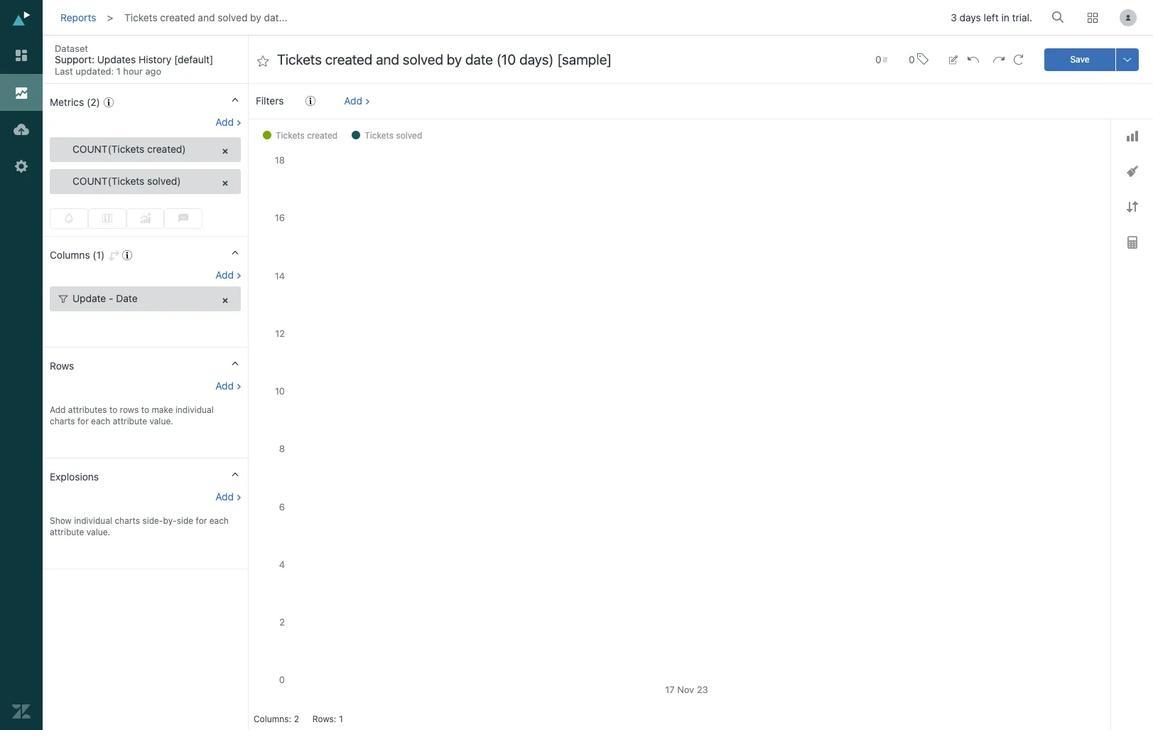 Task type: vqa. For each thing, say whether or not it's contained in the screenshot.
0 to the left
yes



Task type: locate. For each thing, give the bounding box(es) containing it.
1 vertical spatial close2 image
[[220, 296, 230, 306]]

individual right show
[[74, 516, 112, 526]]

open in-app guide image up the tickets created
[[306, 96, 316, 106]]

1 horizontal spatial created
[[307, 130, 338, 141]]

columns:
[[254, 714, 291, 724]]

save group
[[1045, 48, 1140, 71]]

0 horizontal spatial created
[[160, 11, 195, 23]]

value.
[[150, 416, 173, 427], [87, 527, 110, 538]]

1 horizontal spatial open in-app guide image
[[306, 96, 316, 106]]

0 vertical spatial value.
[[150, 416, 173, 427]]

each down attributes
[[91, 416, 110, 427]]

charts
[[50, 416, 75, 427], [115, 516, 140, 526]]

attribute down rows
[[113, 416, 147, 427]]

filter4 image
[[58, 294, 68, 304]]

0 horizontal spatial to
[[109, 405, 117, 415]]

datasets image
[[12, 120, 31, 139]]

for
[[77, 416, 89, 427], [196, 516, 207, 526]]

filters
[[256, 95, 284, 107]]

created)
[[147, 143, 186, 155]]

created for tickets created
[[307, 130, 338, 141]]

0 horizontal spatial open in-app guide image
[[104, 97, 114, 107]]

count(tickets
[[73, 143, 145, 155], [73, 175, 145, 187]]

1 horizontal spatial attribute
[[113, 416, 147, 427]]

count(tickets up count(tickets solved)
[[73, 143, 145, 155]]

charts inside the "show individual charts side-by-side for each attribute value."
[[115, 516, 140, 526]]

created
[[160, 11, 195, 23], [307, 130, 338, 141]]

1 horizontal spatial to
[[141, 405, 149, 415]]

for inside the "show individual charts side-by-side for each attribute value."
[[196, 516, 207, 526]]

(2)
[[87, 96, 100, 108]]

open in-app guide image
[[306, 96, 316, 106], [104, 97, 114, 107]]

by-
[[163, 516, 177, 526]]

1 close2 image from the top
[[220, 146, 230, 156]]

1 vertical spatial attribute
[[50, 527, 84, 538]]

dataset
[[55, 43, 88, 54]]

reports image
[[12, 83, 31, 102]]

0 vertical spatial created
[[160, 11, 195, 23]]

0 horizontal spatial value.
[[87, 527, 110, 538]]

0 horizontal spatial each
[[91, 416, 110, 427]]

calc image
[[1128, 236, 1138, 249]]

reports
[[60, 11, 96, 23]]

0 horizontal spatial 0
[[876, 53, 882, 65]]

tickets solved
[[365, 130, 422, 141]]

update - date
[[73, 292, 138, 304]]

open in-app guide image right (2)
[[104, 97, 114, 107]]

ago
[[145, 65, 161, 77]]

count(tickets for count(tickets solved)
[[73, 175, 145, 187]]

each
[[91, 416, 110, 427], [209, 516, 229, 526]]

support:
[[55, 53, 95, 65]]

1 vertical spatial created
[[307, 130, 338, 141]]

metrics (2)
[[50, 96, 100, 108]]

1 vertical spatial value.
[[87, 527, 110, 538]]

history
[[139, 53, 172, 65]]

1 horizontal spatial each
[[209, 516, 229, 526]]

left
[[984, 12, 999, 24]]

value. down explosions at left
[[87, 527, 110, 538]]

updated:
[[76, 65, 114, 77]]

make
[[152, 405, 173, 415]]

0 horizontal spatial tickets
[[124, 11, 158, 23]]

1 horizontal spatial tickets
[[276, 130, 305, 141]]

count(tickets solved)
[[73, 175, 181, 187]]

value. inside the "show individual charts side-by-side for each attribute value."
[[87, 527, 110, 538]]

2 horizontal spatial tickets
[[365, 130, 394, 141]]

individual inside the add attributes to rows to make individual charts for each attribute value.
[[176, 405, 214, 415]]

value. inside the add attributes to rows to make individual charts for each attribute value.
[[150, 416, 173, 427]]

attribute inside the add attributes to rows to make individual charts for each attribute value.
[[113, 416, 147, 427]]

rows
[[120, 405, 139, 415]]

count(tickets created)
[[73, 143, 186, 155]]

dashboard image
[[12, 46, 31, 65]]

tickets
[[124, 11, 158, 23], [276, 130, 305, 141], [365, 130, 394, 141]]

count(tickets inside 'link'
[[73, 175, 145, 187]]

1 count(tickets from the top
[[73, 143, 145, 155]]

0 vertical spatial attribute
[[113, 416, 147, 427]]

1 horizontal spatial 0
[[909, 53, 915, 65]]

0 vertical spatial charts
[[50, 416, 75, 427]]

1 vertical spatial charts
[[115, 516, 140, 526]]

None text field
[[277, 50, 847, 69]]

0 horizontal spatial individual
[[74, 516, 112, 526]]

2
[[294, 714, 299, 724]]

close2 image
[[220, 146, 230, 156], [220, 296, 230, 306]]

2 count(tickets from the top
[[73, 175, 145, 187]]

2 0 from the left
[[909, 53, 915, 65]]

0 vertical spatial individual
[[176, 405, 214, 415]]

Search... field
[[1055, 6, 1069, 28]]

to right rows
[[141, 405, 149, 415]]

charts left side-
[[115, 516, 140, 526]]

1 right rows:
[[339, 714, 343, 724]]

(1)
[[93, 249, 105, 261]]

1 horizontal spatial 1
[[339, 714, 343, 724]]

1 horizontal spatial for
[[196, 516, 207, 526]]

individual
[[176, 405, 214, 415], [74, 516, 112, 526]]

1 vertical spatial solved
[[396, 130, 422, 141]]

1 horizontal spatial individual
[[176, 405, 214, 415]]

to
[[109, 405, 117, 415], [141, 405, 149, 415]]

to left rows
[[109, 405, 117, 415]]

0
[[876, 53, 882, 65], [909, 53, 915, 65]]

admin image
[[12, 157, 31, 176]]

value. down make on the bottom left of the page
[[150, 416, 173, 427]]

individual inside the "show individual charts side-by-side for each attribute value."
[[74, 516, 112, 526]]

0 horizontal spatial for
[[77, 416, 89, 427]]

other options image
[[1122, 54, 1134, 65]]

1 vertical spatial for
[[196, 516, 207, 526]]

solved
[[218, 11, 248, 23], [396, 130, 422, 141]]

0 horizontal spatial charts
[[50, 416, 75, 427]]

1 vertical spatial each
[[209, 516, 229, 526]]

0 inside button
[[909, 53, 915, 65]]

columns: 2
[[254, 714, 299, 724]]

for down attributes
[[77, 416, 89, 427]]

1 vertical spatial 1
[[339, 714, 343, 724]]

0 inside dropdown button
[[876, 53, 882, 65]]

individual right make on the bottom left of the page
[[176, 405, 214, 415]]

add
[[344, 95, 363, 107], [216, 116, 234, 128], [216, 269, 234, 281], [216, 380, 234, 392], [50, 405, 66, 415], [216, 491, 234, 503]]

1 left hour
[[116, 65, 121, 77]]

0 vertical spatial 1
[[116, 65, 121, 77]]

count(tickets up equalizer3 icon
[[73, 175, 145, 187]]

1 vertical spatial count(tickets
[[73, 175, 145, 187]]

for right side
[[196, 516, 207, 526]]

0 horizontal spatial attribute
[[50, 527, 84, 538]]

rows
[[50, 360, 74, 372]]

2 close2 image from the top
[[220, 296, 230, 306]]

columns (1)
[[50, 249, 105, 261]]

rows: 1
[[313, 714, 343, 724]]

1 0 from the left
[[876, 53, 882, 65]]

1 vertical spatial individual
[[74, 516, 112, 526]]

each right side
[[209, 516, 229, 526]]

charts inside the add attributes to rows to make individual charts for each attribute value.
[[50, 416, 75, 427]]

1 horizontal spatial value.
[[150, 416, 173, 427]]

0 left 0 button
[[876, 53, 882, 65]]

1 horizontal spatial charts
[[115, 516, 140, 526]]

tickets for tickets created and solved by dat...
[[124, 11, 158, 23]]

0 horizontal spatial solved
[[218, 11, 248, 23]]

charts down attributes
[[50, 416, 75, 427]]

trial.
[[1013, 12, 1033, 24]]

0 for 0 dropdown button
[[876, 53, 882, 65]]

save
[[1071, 54, 1090, 64]]

attribute down show
[[50, 527, 84, 538]]

0 vertical spatial each
[[91, 416, 110, 427]]

side
[[177, 516, 194, 526]]

0 horizontal spatial 1
[[116, 65, 121, 77]]

0 vertical spatial close2 image
[[220, 146, 230, 156]]

0 right 0 dropdown button
[[909, 53, 915, 65]]

0 vertical spatial for
[[77, 416, 89, 427]]

show
[[50, 516, 72, 526]]

count(tickets created) link
[[50, 137, 241, 162]]

0 button
[[869, 45, 894, 74]]

1 inside dataset support: updates history [default] last updated: 1 hour ago
[[116, 65, 121, 77]]

attribute
[[113, 416, 147, 427], [50, 527, 84, 538]]

0 vertical spatial count(tickets
[[73, 143, 145, 155]]

1
[[116, 65, 121, 77], [339, 714, 343, 724]]

zendesk products image
[[1088, 13, 1098, 23]]

side-
[[142, 516, 163, 526]]



Task type: describe. For each thing, give the bounding box(es) containing it.
date
[[116, 292, 138, 304]]

update
[[73, 292, 106, 304]]

created for tickets created and solved by dat...
[[160, 11, 195, 23]]

rows:
[[313, 714, 336, 724]]

graph image
[[1127, 131, 1138, 141]]

count(tickets solved) link
[[50, 169, 241, 194]]

zendesk image
[[12, 702, 31, 721]]

close2 image inside update - date link
[[220, 296, 230, 306]]

each inside the add attributes to rows to make individual charts for each attribute value.
[[91, 416, 110, 427]]

arrows image
[[1127, 201, 1138, 213]]

arrow right14 image
[[236, 46, 249, 59]]

days
[[960, 12, 982, 24]]

tickets created and solved by dat...
[[124, 11, 288, 23]]

close2 image inside count(tickets created) link
[[220, 146, 230, 156]]

close2 image
[[220, 178, 230, 188]]

dataset support: updates history [default] last updated: 1 hour ago
[[55, 43, 213, 77]]

[default]
[[174, 53, 213, 65]]

0 vertical spatial solved
[[218, 11, 248, 23]]

add attributes to rows to make individual charts for each attribute value.
[[50, 405, 214, 427]]

1 to from the left
[[109, 405, 117, 415]]

each inside the "show individual charts side-by-side for each attribute value."
[[209, 516, 229, 526]]

0 button
[[903, 44, 935, 75]]

in
[[1002, 12, 1010, 24]]

stats up image
[[140, 213, 150, 223]]

tickets for tickets created
[[276, 130, 305, 141]]

3
[[951, 12, 957, 24]]

count(tickets for count(tickets created)
[[73, 143, 145, 155]]

3 days left in trial.
[[951, 12, 1033, 24]]

for inside the add attributes to rows to make individual charts for each attribute value.
[[77, 416, 89, 427]]

attribute inside the "show individual charts side-by-side for each attribute value."
[[50, 527, 84, 538]]

bubble dots image
[[179, 213, 189, 223]]

attributes
[[68, 405, 107, 415]]

columns
[[50, 249, 90, 261]]

combined shape image
[[1127, 166, 1138, 177]]

tickets for tickets solved
[[365, 130, 394, 141]]

show individual charts side-by-side for each attribute value.
[[50, 516, 229, 538]]

last
[[55, 65, 73, 77]]

dat...
[[264, 11, 288, 23]]

update - date link
[[50, 287, 241, 312]]

-
[[109, 292, 113, 304]]

2 to from the left
[[141, 405, 149, 415]]

open in-app guide image
[[122, 250, 132, 260]]

tickets created
[[276, 130, 338, 141]]

metrics
[[50, 96, 84, 108]]

updates
[[97, 53, 136, 65]]

droplet2 image
[[64, 213, 74, 223]]

hour
[[123, 65, 143, 77]]

equalizer3 image
[[102, 213, 112, 223]]

add inside the add attributes to rows to make individual charts for each attribute value.
[[50, 405, 66, 415]]

0 for 0 button
[[909, 53, 915, 65]]

save button
[[1045, 48, 1116, 71]]

explosions
[[50, 471, 99, 483]]

by
[[250, 11, 261, 23]]

and
[[198, 11, 215, 23]]

solved)
[[147, 175, 181, 187]]

1 horizontal spatial solved
[[396, 130, 422, 141]]



